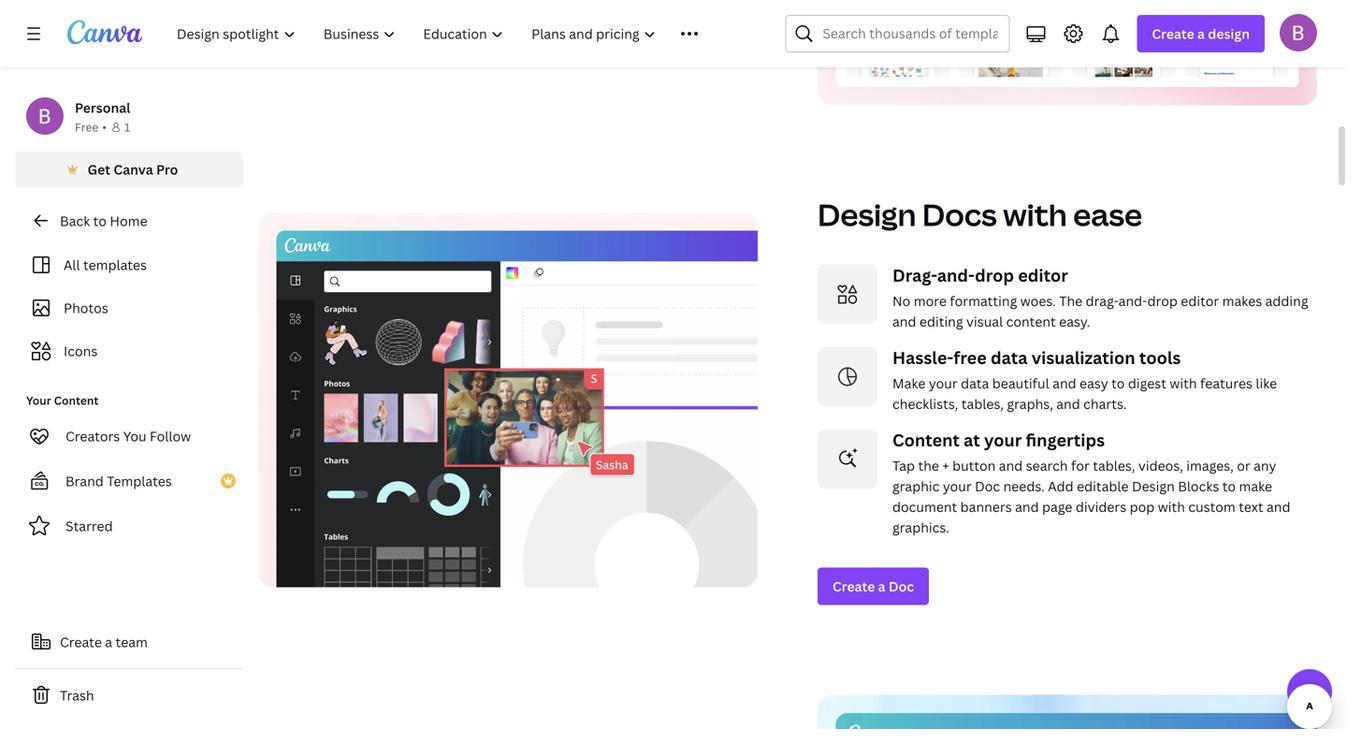 Task type: describe. For each thing, give the bounding box(es) containing it.
create a team
[[60, 633, 148, 651]]

canva
[[114, 161, 153, 178]]

with inside the content at your fingertips tap the + button and search for tables, videos, images, or any graphic your doc needs. add editable design blocks to make document banners and page dividers pop with custom text and graphics.
[[1158, 498, 1186, 515]]

templates
[[83, 256, 147, 274]]

1 vertical spatial your
[[985, 428, 1022, 451]]

needs.
[[1004, 477, 1045, 495]]

1 horizontal spatial data
[[991, 346, 1028, 369]]

page
[[1043, 498, 1073, 515]]

hassle-free data visualization tools image
[[818, 347, 878, 406]]

a for team
[[105, 633, 112, 651]]

brand templates
[[66, 472, 172, 490]]

editable
[[1077, 477, 1129, 495]]

adding
[[1266, 292, 1309, 310]]

create a doc
[[833, 577, 914, 595]]

videos,
[[1139, 456, 1184, 474]]

creators
[[66, 427, 120, 445]]

create for create a design
[[1152, 25, 1195, 43]]

1 vertical spatial drop
[[1148, 292, 1178, 310]]

2 vertical spatial your
[[943, 477, 972, 495]]

tables, inside the hassle-free data visualization tools make your data beautiful and easy to digest with features like checklists, tables, graphs, and charts.
[[962, 395, 1004, 413]]

trash
[[60, 686, 94, 704]]

create for create a team
[[60, 633, 102, 651]]

editing
[[920, 312, 964, 330]]

woes.
[[1021, 292, 1057, 310]]

back to home
[[60, 212, 147, 230]]

content at your fingertips tap the + button and search for tables, videos, images, or any graphic your doc needs. add editable design blocks to make document banners and page dividers pop with custom text and graphics.
[[893, 428, 1291, 536]]

makes
[[1223, 292, 1263, 310]]

get canva pro
[[88, 161, 178, 178]]

templates
[[107, 472, 172, 490]]

0 vertical spatial design
[[818, 194, 917, 235]]

1 vertical spatial data
[[961, 374, 990, 392]]

more
[[914, 292, 947, 310]]

get
[[88, 161, 110, 178]]

to inside the hassle-free data visualization tools make your data beautiful and easy to digest with features like checklists, tables, graphs, and charts.
[[1112, 374, 1125, 392]]

features
[[1201, 374, 1253, 392]]

follow
[[150, 427, 191, 445]]

fingertips
[[1026, 428, 1105, 451]]

tools
[[1140, 346, 1181, 369]]

at
[[964, 428, 981, 451]]

make
[[1240, 477, 1273, 495]]

Search search field
[[823, 16, 998, 51]]

or
[[1237, 456, 1251, 474]]

icons
[[64, 342, 98, 360]]

icons link
[[26, 333, 232, 369]]

design docs with ease
[[818, 194, 1143, 235]]

and down needs.
[[1016, 498, 1039, 515]]

formatting
[[950, 292, 1018, 310]]

make
[[893, 374, 926, 392]]

button
[[953, 456, 996, 474]]

photos
[[64, 299, 108, 317]]

text
[[1239, 498, 1264, 515]]

and right text
[[1267, 498, 1291, 515]]

tables, inside the content at your fingertips tap the + button and search for tables, videos, images, or any graphic your doc needs. add editable design blocks to make document banners and page dividers pop with custom text and graphics.
[[1093, 456, 1136, 474]]

to inside the content at your fingertips tap the + button and search for tables, videos, images, or any graphic your doc needs. add editable design blocks to make document banners and page dividers pop with custom text and graphics.
[[1223, 477, 1236, 495]]

1 vertical spatial editor
[[1181, 292, 1220, 310]]

visual
[[967, 312, 1003, 330]]

images,
[[1187, 456, 1234, 474]]

free •
[[75, 119, 107, 135]]

and up needs.
[[999, 456, 1023, 474]]

1
[[124, 119, 130, 135]]

graphic
[[893, 477, 940, 495]]

create a design
[[1152, 25, 1250, 43]]

like
[[1256, 374, 1278, 392]]

home
[[110, 212, 147, 230]]

visualization
[[1032, 346, 1136, 369]]

graphics.
[[893, 518, 950, 536]]

with inside the hassle-free data visualization tools make your data beautiful and easy to digest with features like checklists, tables, graphs, and charts.
[[1170, 374, 1198, 392]]

create for create a doc
[[833, 577, 875, 595]]

and down easy
[[1057, 395, 1081, 413]]

drag-
[[893, 264, 938, 287]]

team
[[116, 633, 148, 651]]

content inside the content at your fingertips tap the + button and search for tables, videos, images, or any graphic your doc needs. add editable design blocks to make document banners and page dividers pop with custom text and graphics.
[[893, 428, 960, 451]]

ease
[[1074, 194, 1143, 235]]

0 vertical spatial with
[[1004, 194, 1068, 235]]

graphs,
[[1007, 395, 1054, 413]]

starred
[[66, 517, 113, 535]]

content
[[1007, 312, 1056, 330]]

0 vertical spatial editor
[[1018, 264, 1069, 287]]

brand templates link
[[15, 462, 243, 500]]



Task type: locate. For each thing, give the bounding box(es) containing it.
2 vertical spatial to
[[1223, 477, 1236, 495]]

0 vertical spatial create
[[1152, 25, 1195, 43]]

design down videos,
[[1132, 477, 1175, 495]]

brand
[[66, 472, 104, 490]]

1 horizontal spatial content
[[893, 428, 960, 451]]

1 horizontal spatial and-
[[1119, 292, 1148, 310]]

drag-
[[1086, 292, 1119, 310]]

+
[[943, 456, 950, 474]]

docs
[[923, 194, 997, 235]]

0 vertical spatial tables,
[[962, 395, 1004, 413]]

with right pop
[[1158, 498, 1186, 515]]

0 horizontal spatial to
[[93, 212, 107, 230]]

tables, up at
[[962, 395, 1004, 413]]

0 horizontal spatial drop
[[975, 264, 1015, 287]]

easy.
[[1060, 312, 1091, 330]]

content right your at the bottom left
[[54, 393, 99, 408]]

2 vertical spatial a
[[105, 633, 112, 651]]

and- right the the
[[1119, 292, 1148, 310]]

design up drag- at the right top
[[818, 194, 917, 235]]

and-
[[938, 264, 975, 287], [1119, 292, 1148, 310]]

1 vertical spatial tables,
[[1093, 456, 1136, 474]]

create inside button
[[60, 633, 102, 651]]

tables, up editable
[[1093, 456, 1136, 474]]

the
[[1060, 292, 1083, 310]]

0 vertical spatial your
[[929, 374, 958, 392]]

preview of the canva docs drag-and-drop editing, formatting, data viz tools and rich content library image
[[258, 212, 758, 587]]

1 vertical spatial content
[[893, 428, 960, 451]]

2 horizontal spatial a
[[1198, 25, 1205, 43]]

to left "make" on the right bottom of the page
[[1223, 477, 1236, 495]]

back
[[60, 212, 90, 230]]

1 vertical spatial a
[[879, 577, 886, 595]]

custom
[[1189, 498, 1236, 515]]

None search field
[[786, 15, 1010, 52]]

a for doc
[[879, 577, 886, 595]]

editor left makes
[[1181, 292, 1220, 310]]

1 horizontal spatial create
[[833, 577, 875, 595]]

1 horizontal spatial tables,
[[1093, 456, 1136, 474]]

with left ease
[[1004, 194, 1068, 235]]

drop up the formatting
[[975, 264, 1015, 287]]

search
[[1026, 456, 1068, 474]]

and down no on the right top
[[893, 312, 917, 330]]

0 vertical spatial and-
[[938, 264, 975, 287]]

1 vertical spatial design
[[1132, 477, 1175, 495]]

any
[[1254, 456, 1277, 474]]

checklists,
[[893, 395, 959, 413]]

your down +
[[943, 477, 972, 495]]

all
[[64, 256, 80, 274]]

free
[[954, 346, 987, 369]]

1 horizontal spatial editor
[[1181, 292, 1220, 310]]

easy
[[1080, 374, 1109, 392]]

0 vertical spatial content
[[54, 393, 99, 408]]

doc down graphics.
[[889, 577, 914, 595]]

1 vertical spatial doc
[[889, 577, 914, 595]]

starred link
[[15, 507, 243, 545]]

tap
[[893, 456, 915, 474]]

drag-and-drop editor no more formatting woes. the drag-and-drop editor makes adding and editing visual content easy.
[[893, 264, 1309, 330]]

no
[[893, 292, 911, 310]]

1 horizontal spatial design
[[1132, 477, 1175, 495]]

back to home link
[[15, 202, 243, 240]]

design inside the content at your fingertips tap the + button and search for tables, videos, images, or any graphic your doc needs. add editable design blocks to make document banners and page dividers pop with custom text and graphics.
[[1132, 477, 1175, 495]]

0 vertical spatial a
[[1198, 25, 1205, 43]]

0 horizontal spatial a
[[105, 633, 112, 651]]

beautiful
[[993, 374, 1050, 392]]

banners
[[961, 498, 1012, 515]]

2 vertical spatial create
[[60, 633, 102, 651]]

a inside button
[[105, 633, 112, 651]]

content at your fingertips image
[[818, 429, 878, 489]]

with down tools
[[1170, 374, 1198, 392]]

design
[[1209, 25, 1250, 43]]

2 vertical spatial with
[[1158, 498, 1186, 515]]

1 vertical spatial with
[[1170, 374, 1198, 392]]

and- up more
[[938, 264, 975, 287]]

data up beautiful
[[991, 346, 1028, 369]]

0 horizontal spatial and-
[[938, 264, 975, 287]]

with
[[1004, 194, 1068, 235], [1170, 374, 1198, 392], [1158, 498, 1186, 515]]

hassle-
[[893, 346, 954, 369]]

2 horizontal spatial to
[[1223, 477, 1236, 495]]

photos link
[[26, 290, 232, 326]]

doc up banners
[[975, 477, 1001, 495]]

your content
[[26, 393, 99, 408]]

a
[[1198, 25, 1205, 43], [879, 577, 886, 595], [105, 633, 112, 651]]

1 vertical spatial create
[[833, 577, 875, 595]]

a inside dropdown button
[[1198, 25, 1205, 43]]

document
[[893, 498, 958, 515]]

content up the
[[893, 428, 960, 451]]

preview of the canva dashboard with the docs tab highlighted image
[[818, 0, 1318, 105]]

data
[[991, 346, 1028, 369], [961, 374, 990, 392]]

creators you follow
[[66, 427, 191, 445]]

dividers
[[1076, 498, 1127, 515]]

0 vertical spatial to
[[93, 212, 107, 230]]

editor up the woes. in the right of the page
[[1018, 264, 1069, 287]]

0 horizontal spatial content
[[54, 393, 99, 408]]

and inside the drag-and-drop editor no more formatting woes. the drag-and-drop editor makes adding and editing visual content easy.
[[893, 312, 917, 330]]

drag-and-drop editor image
[[818, 264, 878, 324]]

pop
[[1130, 498, 1155, 515]]

0 horizontal spatial editor
[[1018, 264, 1069, 287]]

your inside the hassle-free data visualization tools make your data beautiful and easy to digest with features like checklists, tables, graphs, and charts.
[[929, 374, 958, 392]]

create a team button
[[15, 623, 243, 661]]

free
[[75, 119, 99, 135]]

pro
[[156, 161, 178, 178]]

1 horizontal spatial drop
[[1148, 292, 1178, 310]]

you
[[123, 427, 147, 445]]

blocks
[[1179, 477, 1220, 495]]

top level navigation element
[[165, 15, 741, 52], [165, 15, 741, 52]]

1 vertical spatial and-
[[1119, 292, 1148, 310]]

to right back
[[93, 212, 107, 230]]

your right at
[[985, 428, 1022, 451]]

0 horizontal spatial data
[[961, 374, 990, 392]]

0 horizontal spatial create
[[60, 633, 102, 651]]

0 vertical spatial doc
[[975, 477, 1001, 495]]

a for design
[[1198, 25, 1205, 43]]

tables,
[[962, 395, 1004, 413], [1093, 456, 1136, 474]]

for
[[1072, 456, 1090, 474]]

create a design button
[[1137, 15, 1265, 52]]

data down free
[[961, 374, 990, 392]]

2 horizontal spatial create
[[1152, 25, 1195, 43]]

create
[[1152, 25, 1195, 43], [833, 577, 875, 595], [60, 633, 102, 651]]

creators you follow link
[[15, 417, 243, 455]]

your up checklists,
[[929, 374, 958, 392]]

0 horizontal spatial doc
[[889, 577, 914, 595]]

design
[[818, 194, 917, 235], [1132, 477, 1175, 495]]

•
[[102, 119, 107, 135]]

0 vertical spatial data
[[991, 346, 1028, 369]]

get canva pro button
[[15, 152, 243, 187]]

all templates link
[[26, 247, 232, 283]]

1 horizontal spatial to
[[1112, 374, 1125, 392]]

and left easy
[[1053, 374, 1077, 392]]

digest
[[1129, 374, 1167, 392]]

add
[[1048, 477, 1074, 495]]

content
[[54, 393, 99, 408], [893, 428, 960, 451]]

1 horizontal spatial doc
[[975, 477, 1001, 495]]

1 horizontal spatial a
[[879, 577, 886, 595]]

editor
[[1018, 264, 1069, 287], [1181, 292, 1220, 310]]

preview of the magic write, an ai text generator and ai writer tool image
[[818, 695, 1318, 729]]

0 vertical spatial drop
[[975, 264, 1015, 287]]

doc inside the content at your fingertips tap the + button and search for tables, videos, images, or any graphic your doc needs. add editable design blocks to make document banners and page dividers pop with custom text and graphics.
[[975, 477, 1001, 495]]

the
[[919, 456, 940, 474]]

0 horizontal spatial tables,
[[962, 395, 1004, 413]]

1 vertical spatial to
[[1112, 374, 1125, 392]]

all templates
[[64, 256, 147, 274]]

charts.
[[1084, 395, 1127, 413]]

drop up tools
[[1148, 292, 1178, 310]]

your
[[929, 374, 958, 392], [985, 428, 1022, 451], [943, 477, 972, 495]]

doc
[[975, 477, 1001, 495], [889, 577, 914, 595]]

doc inside create a doc link
[[889, 577, 914, 595]]

bob builder image
[[1280, 14, 1318, 51]]

0 horizontal spatial design
[[818, 194, 917, 235]]

to
[[93, 212, 107, 230], [1112, 374, 1125, 392], [1223, 477, 1236, 495]]

trash link
[[15, 677, 243, 714]]

create inside dropdown button
[[1152, 25, 1195, 43]]

hassle-free data visualization tools make your data beautiful and easy to digest with features like checklists, tables, graphs, and charts.
[[893, 346, 1278, 413]]

personal
[[75, 99, 130, 117]]

to right easy
[[1112, 374, 1125, 392]]



Task type: vqa. For each thing, say whether or not it's contained in the screenshot.
o n ' t
no



